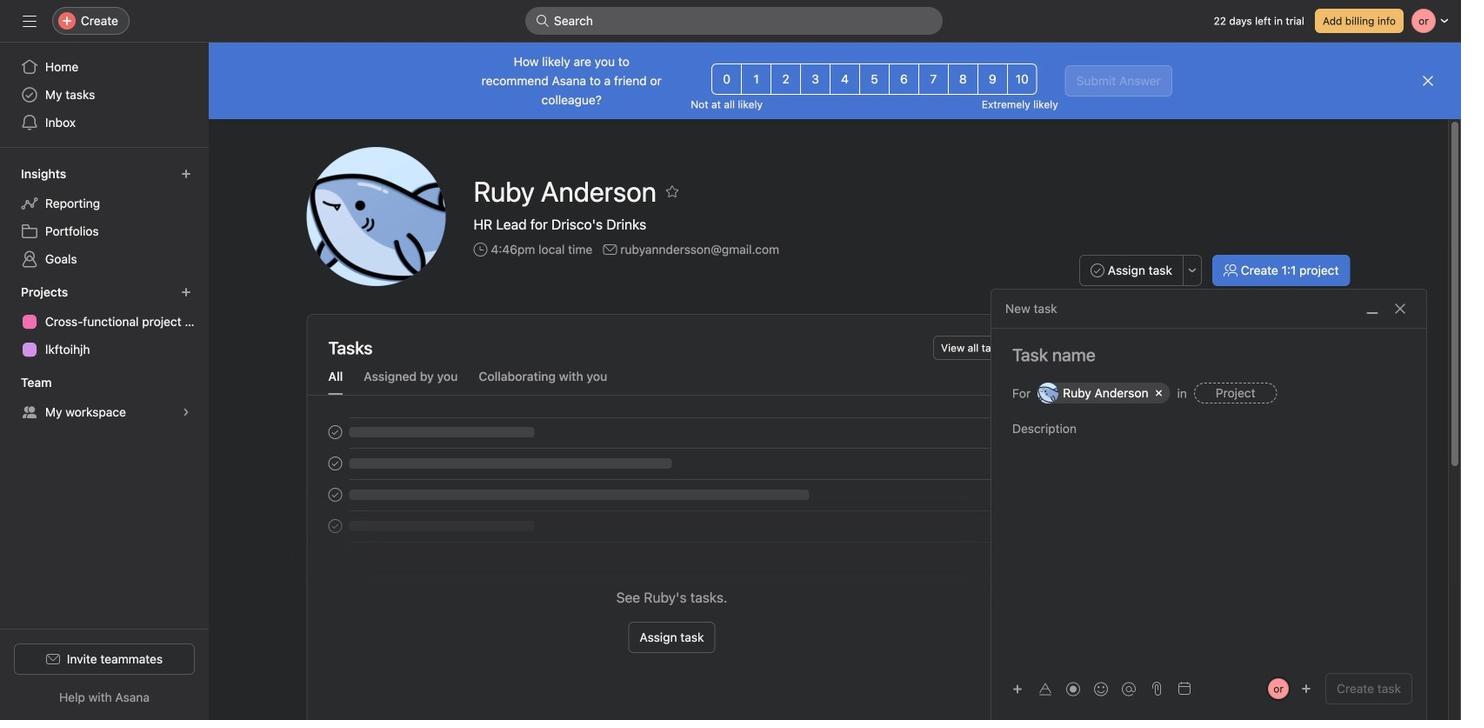 Task type: vqa. For each thing, say whether or not it's contained in the screenshot.
Starred element
no



Task type: describe. For each thing, give the bounding box(es) containing it.
select due date image
[[1178, 682, 1192, 696]]

tasks tabs tab list
[[308, 367, 1037, 396]]

record a video image
[[1067, 683, 1081, 696]]

see details, my workspace image
[[181, 407, 191, 418]]

Task name text field
[[992, 343, 1427, 367]]

teams element
[[0, 367, 209, 430]]

close image
[[1394, 302, 1408, 316]]



Task type: locate. For each thing, give the bounding box(es) containing it.
option group
[[712, 64, 1038, 95]]

add to starred image
[[665, 184, 679, 198]]

formatting image
[[1039, 683, 1053, 696]]

None radio
[[712, 64, 742, 95], [771, 64, 801, 95], [800, 64, 831, 95], [889, 64, 920, 95], [712, 64, 742, 95], [771, 64, 801, 95], [800, 64, 831, 95], [889, 64, 920, 95]]

projects element
[[0, 277, 209, 367]]

toolbar
[[1006, 676, 1145, 702]]

list box
[[525, 7, 943, 35]]

None radio
[[741, 64, 772, 95], [830, 64, 860, 95], [860, 64, 890, 95], [919, 64, 949, 95], [948, 64, 979, 95], [978, 64, 1008, 95], [1007, 64, 1038, 95], [741, 64, 772, 95], [830, 64, 860, 95], [860, 64, 890, 95], [919, 64, 949, 95], [948, 64, 979, 95], [978, 64, 1008, 95], [1007, 64, 1038, 95]]

global element
[[0, 43, 209, 147]]

emoji image
[[1094, 683, 1108, 696]]

new project or portfolio image
[[181, 287, 191, 298]]

at mention image
[[1122, 683, 1136, 696]]

insights element
[[0, 158, 209, 277]]

attach a file or paste an image image
[[1150, 682, 1164, 696]]

prominent image
[[536, 14, 550, 28]]

dismiss image
[[1422, 74, 1436, 88]]

minimize image
[[1366, 302, 1380, 316]]

dialog
[[992, 290, 1427, 720]]

insert an object image
[[1013, 684, 1023, 695]]

new insights image
[[181, 169, 191, 179]]

add or remove collaborators from this task image
[[1302, 684, 1312, 694]]

hide sidebar image
[[23, 14, 37, 28]]



